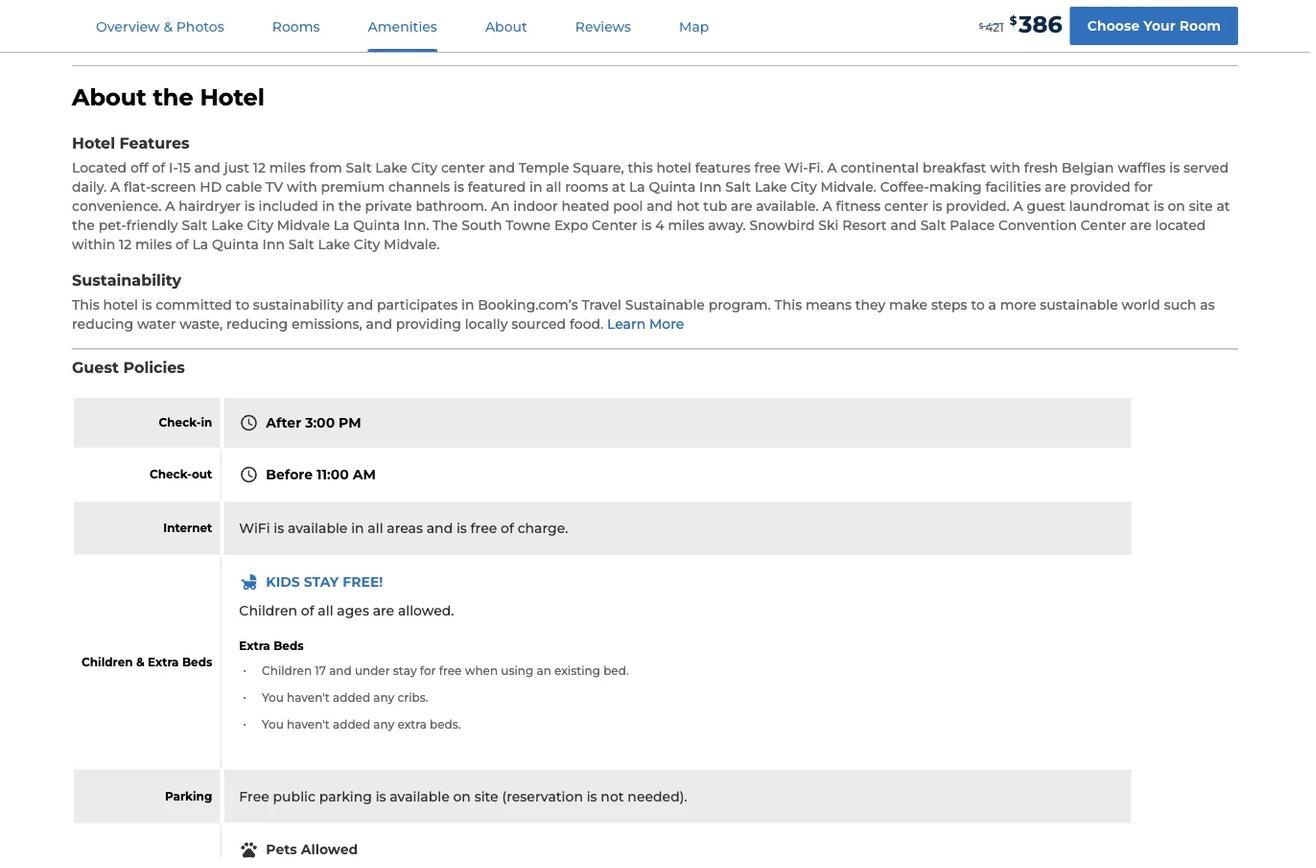 Task type: vqa. For each thing, say whether or not it's contained in the screenshot.
on
yes



Task type: locate. For each thing, give the bounding box(es) containing it.
is right "parking"
[[376, 789, 386, 805]]

in up out
[[201, 416, 212, 430]]

386
[[1019, 11, 1063, 38]]

is left 4
[[642, 217, 652, 234]]

about left show
[[485, 18, 528, 35]]

is right areas
[[457, 520, 467, 537]]

for
[[1135, 179, 1153, 195], [420, 665, 436, 679]]

booking.com's
[[478, 296, 578, 313]]

1 vertical spatial for
[[420, 665, 436, 679]]

a right fi.
[[828, 160, 837, 176]]

1 added from the top
[[333, 691, 371, 705]]

the up features
[[153, 84, 194, 111]]

in up indoor
[[530, 179, 543, 195]]

in down premium
[[322, 198, 335, 214]]

and down participates
[[366, 316, 392, 332]]

free left when
[[439, 665, 462, 679]]

are up guest
[[1045, 179, 1067, 195]]

2 vertical spatial miles
[[135, 237, 172, 253]]

any down "under" on the left
[[374, 691, 395, 705]]

provided
[[1070, 179, 1131, 195]]

locally
[[465, 316, 508, 332]]

2 added from the top
[[333, 718, 371, 732]]

0 horizontal spatial this
[[72, 296, 99, 313]]

out
[[192, 468, 212, 482]]

tub
[[704, 198, 728, 214]]

reducing down sustainability
[[226, 316, 288, 332]]

in inside this hotel is committed to sustainability and participates in booking.com's travel sustainable program. this means they make steps to a more sustainable world such as reducing water waste, reducing emissions, and providing locally sourced food.
[[462, 296, 474, 313]]

1 horizontal spatial at
[[1217, 198, 1231, 214]]

0 vertical spatial with
[[990, 160, 1021, 176]]

0 vertical spatial available
[[288, 520, 348, 537]]

the up within
[[72, 217, 95, 234]]

check- down check-in
[[150, 468, 192, 482]]

$ left 421
[[979, 21, 984, 30]]

midvale. up fitness
[[821, 179, 877, 195]]

hotel down the sustainability
[[103, 296, 138, 313]]

2 horizontal spatial quinta
[[649, 179, 696, 195]]

more
[[650, 316, 684, 332]]

any for cribs.
[[374, 691, 395, 705]]

and right areas
[[427, 520, 453, 537]]

0 vertical spatial on
[[1168, 198, 1186, 214]]

available
[[288, 520, 348, 537], [390, 789, 450, 805]]

1 horizontal spatial $
[[1010, 14, 1018, 27]]

any left extra
[[374, 718, 395, 732]]

2 center from the left
[[1081, 217, 1127, 234]]

1 you from the top
[[262, 691, 284, 705]]

lake
[[375, 160, 408, 176], [755, 179, 787, 195], [211, 217, 243, 234], [318, 237, 350, 253]]

in inside row
[[351, 520, 364, 537]]

1 horizontal spatial with
[[990, 160, 1021, 176]]

reviews button
[[553, 1, 655, 52]]

are up away. on the right top of the page
[[731, 198, 753, 214]]

1 vertical spatial haven't
[[287, 718, 330, 732]]

0 horizontal spatial free
[[439, 665, 462, 679]]

amenities inside "button"
[[653, 23, 725, 39]]

convenience.
[[72, 198, 162, 214]]

stay
[[393, 665, 417, 679]]

lake up available.
[[755, 179, 787, 195]]

1 horizontal spatial this
[[775, 296, 802, 313]]

is inside this hotel is committed to sustainability and participates in booking.com's travel sustainable program. this means they make steps to a more sustainable world such as reducing water waste, reducing emissions, and providing locally sourced food.
[[142, 296, 152, 313]]

1 vertical spatial miles
[[668, 217, 705, 234]]

center down the coffee-
[[885, 198, 929, 214]]

inn down midvale
[[263, 237, 285, 253]]

1 to from the left
[[236, 296, 250, 313]]

1 horizontal spatial for
[[1135, 179, 1153, 195]]

2 horizontal spatial the
[[339, 198, 362, 214]]

1 vertical spatial free
[[471, 520, 497, 537]]

an
[[491, 198, 510, 214]]

is down making
[[932, 198, 943, 214]]

allowed.
[[398, 603, 454, 619]]

1 vertical spatial inn
[[263, 237, 285, 253]]

about button
[[462, 1, 551, 52]]

1 vertical spatial any
[[374, 718, 395, 732]]

check- inside before 11:00 am row
[[150, 468, 192, 482]]

0 vertical spatial center
[[441, 160, 485, 176]]

$ right 421
[[1010, 14, 1018, 27]]

1 vertical spatial beds
[[182, 656, 212, 670]]

providing
[[396, 316, 461, 332]]

1 horizontal spatial extra
[[239, 639, 270, 653]]

on up located
[[1168, 198, 1186, 214]]

is up water
[[142, 296, 152, 313]]

0 horizontal spatial extra
[[148, 656, 179, 670]]

of down "stay"
[[301, 603, 314, 619]]

under
[[355, 665, 390, 679]]

check-
[[159, 416, 201, 430], [150, 468, 192, 482]]

at down the "served"
[[1217, 198, 1231, 214]]

and right 17
[[329, 665, 352, 679]]

haven't
[[287, 691, 330, 705], [287, 718, 330, 732]]

0 vertical spatial you
[[262, 691, 284, 705]]

1 horizontal spatial to
[[971, 296, 985, 313]]

0 vertical spatial the
[[153, 84, 194, 111]]

of left charge.
[[501, 520, 514, 537]]

children & extra beds
[[82, 656, 212, 670]]

row group
[[74, 398, 1134, 861]]

show fewer amenities
[[563, 23, 725, 39]]

pet-
[[99, 217, 126, 234]]

1 horizontal spatial &
[[164, 18, 173, 35]]

1 horizontal spatial all
[[368, 520, 383, 537]]

choose
[[1088, 18, 1140, 34]]

you for you haven't added any cribs.
[[262, 691, 284, 705]]

to left a
[[971, 296, 985, 313]]

tv
[[266, 179, 283, 195]]

on down beds.
[[453, 789, 471, 805]]

row
[[74, 557, 1134, 768]]

1 vertical spatial quinta
[[353, 217, 400, 234]]

and up 4
[[647, 198, 673, 214]]

with up facilities
[[990, 160, 1021, 176]]

hot
[[677, 198, 700, 214]]

1 vertical spatial with
[[287, 179, 317, 195]]

0 horizontal spatial available
[[288, 520, 348, 537]]

children of all ages are allowed.
[[239, 603, 454, 619]]

2 horizontal spatial free
[[755, 160, 781, 176]]

this hotel is committed to sustainability and participates in booking.com's travel sustainable program. this means they make steps to a more sustainable world such as reducing water waste, reducing emissions, and providing locally sourced food.
[[72, 296, 1216, 332]]

1 horizontal spatial the
[[153, 84, 194, 111]]

free public parking is available  on site (reservation is not needed).
[[239, 789, 688, 805]]

1 horizontal spatial center
[[1081, 217, 1127, 234]]

map button
[[656, 1, 733, 52]]

the down premium
[[339, 198, 362, 214]]

cell inside "row group"
[[74, 826, 222, 861]]

0 horizontal spatial on
[[453, 789, 471, 805]]

1 vertical spatial the
[[339, 198, 362, 214]]

0 vertical spatial for
[[1135, 179, 1153, 195]]

included
[[259, 198, 318, 214]]

site up located
[[1190, 198, 1214, 214]]

amenities
[[368, 18, 437, 35], [653, 23, 725, 39]]

0 horizontal spatial hotel
[[72, 134, 115, 153]]

tab list
[[72, 0, 734, 52]]

0 vertical spatial 12
[[253, 160, 266, 176]]

1 vertical spatial available
[[390, 789, 450, 805]]

quinta down hairdryer
[[212, 237, 259, 253]]

0 vertical spatial site
[[1190, 198, 1214, 214]]

and up hd
[[194, 160, 221, 176]]

1 horizontal spatial available
[[390, 789, 450, 805]]

0 horizontal spatial inn
[[263, 237, 285, 253]]

12 right just
[[253, 160, 266, 176]]

in inside after 3:00 pm row
[[201, 416, 212, 430]]

1 horizontal spatial inn
[[700, 179, 722, 195]]

channels
[[389, 179, 450, 195]]

0 horizontal spatial 12
[[119, 237, 132, 253]]

0 horizontal spatial about
[[72, 84, 146, 111]]

0 vertical spatial miles
[[269, 160, 306, 176]]

guest
[[72, 358, 119, 377]]

hotel features located off of i-15 and just 12 miles from salt lake city center and temple square, this hotel features free wi-fi. a continental breakfast with fresh belgian waffles is served daily. a flat-screen hd cable tv with premium channels is featured in all rooms at la quinta inn salt lake city midvale. coffee-making facilities are provided for convenience. a hairdryer is included in the private bathroom. an indoor heated pool and hot tub are available. a fitness center is provided. a guest laundromat is on site at the pet-friendly salt lake city midvale la quinta inn. the south towne expo center is 4 miles away. snowbird ski resort and salt palace convention center are located within 12 miles of la quinta inn salt lake city midvale.
[[72, 134, 1231, 253]]

miles down hot
[[668, 217, 705, 234]]

about for about
[[485, 18, 528, 35]]

after 3:00 pm row
[[74, 398, 1134, 448]]

$
[[1010, 14, 1018, 27], [979, 21, 984, 30]]

added for cribs.
[[333, 691, 371, 705]]

1 horizontal spatial about
[[485, 18, 528, 35]]

added down the you haven't added any cribs.
[[333, 718, 371, 732]]

is
[[1170, 160, 1180, 176], [454, 179, 464, 195], [245, 198, 255, 214], [932, 198, 943, 214], [1154, 198, 1165, 214], [642, 217, 652, 234], [142, 296, 152, 313], [274, 520, 284, 537], [457, 520, 467, 537], [376, 789, 386, 805], [587, 789, 597, 805]]

on inside hotel features located off of i-15 and just 12 miles from salt lake city center and temple square, this hotel features free wi-fi. a continental breakfast with fresh belgian waffles is served daily. a flat-screen hd cable tv with premium channels is featured in all rooms at la quinta inn salt lake city midvale. coffee-making facilities are provided for convenience. a hairdryer is included in the private bathroom. an indoor heated pool and hot tub are available. a fitness center is provided. a guest laundromat is on site at the pet-friendly salt lake city midvale la quinta inn. the south towne expo center is 4 miles away. snowbird ski resort and salt palace convention center are located within 12 miles of la quinta inn salt lake city midvale.
[[1168, 198, 1186, 214]]

hotel up located
[[72, 134, 115, 153]]

2 vertical spatial all
[[318, 603, 333, 619]]

1 horizontal spatial reducing
[[226, 316, 288, 332]]

before 11:00 am
[[266, 466, 376, 483]]

2 any from the top
[[374, 718, 395, 732]]

1 vertical spatial hotel
[[103, 296, 138, 313]]

a down facilities
[[1014, 198, 1024, 214]]

available up "stay"
[[288, 520, 348, 537]]

and up featured
[[489, 160, 515, 176]]

1 horizontal spatial on
[[1168, 198, 1186, 214]]

cell
[[74, 826, 222, 861]]

1 horizontal spatial center
[[885, 198, 929, 214]]

check-in
[[159, 416, 212, 430]]

midvale. down 'inn.'
[[384, 237, 440, 253]]

children 17 and under stay for free when using an existing bed.
[[262, 665, 629, 679]]

allowed
[[301, 842, 358, 859]]

haven't for you haven't added any cribs.
[[287, 691, 330, 705]]

0 horizontal spatial site
[[475, 789, 499, 805]]

to
[[236, 296, 250, 313], [971, 296, 985, 313]]

all left areas
[[368, 520, 383, 537]]

0 vertical spatial haven't
[[287, 691, 330, 705]]

committed
[[156, 296, 232, 313]]

away.
[[708, 217, 746, 234]]

2 this from the left
[[775, 296, 802, 313]]

2 horizontal spatial la
[[629, 179, 646, 195]]

salt down midvale
[[289, 237, 314, 253]]

wifi is available in all areas and is free of charge.
[[239, 520, 568, 537]]

extra
[[239, 639, 270, 653], [148, 656, 179, 670]]

1 any from the top
[[374, 691, 395, 705]]

0 vertical spatial midvale.
[[821, 179, 877, 195]]

miles down the friendly
[[135, 237, 172, 253]]

map
[[679, 18, 710, 35]]

1 vertical spatial hotel
[[72, 134, 115, 153]]

la down this
[[629, 179, 646, 195]]

about up features
[[72, 84, 146, 111]]

at up pool
[[612, 179, 626, 195]]

check- for before 11:00 am
[[150, 468, 192, 482]]

about inside about button
[[485, 18, 528, 35]]

after
[[266, 415, 302, 431]]

i-
[[169, 160, 178, 176]]

available down extra
[[390, 789, 450, 805]]

0 horizontal spatial &
[[136, 656, 145, 670]]

check- for after 3:00 pm
[[159, 416, 201, 430]]

charge.
[[518, 520, 568, 537]]

1 vertical spatial check-
[[150, 468, 192, 482]]

this down the sustainability
[[72, 296, 99, 313]]

all down temple at left top
[[546, 179, 562, 195]]

ages
[[337, 603, 369, 619]]

miles up tv
[[269, 160, 306, 176]]

0 vertical spatial &
[[164, 18, 173, 35]]

1 vertical spatial about
[[72, 84, 146, 111]]

is left the not at the bottom of the page
[[587, 789, 597, 805]]

salt up premium
[[346, 160, 372, 176]]

with up included
[[287, 179, 317, 195]]

0 horizontal spatial for
[[420, 665, 436, 679]]

haven't down the you haven't added any cribs.
[[287, 718, 330, 732]]

for right 'stay'
[[420, 665, 436, 679]]

12 down pet-
[[119, 237, 132, 253]]

emissions,
[[292, 316, 363, 332]]

0 vertical spatial inn
[[700, 179, 722, 195]]

inn up tub
[[700, 179, 722, 195]]

1 horizontal spatial hotel
[[657, 160, 692, 176]]

12
[[253, 160, 266, 176], [119, 237, 132, 253]]

0 horizontal spatial amenities
[[368, 18, 437, 35]]

hotel right this
[[657, 160, 692, 176]]

tab list containing overview & photos
[[72, 0, 734, 52]]

a up convenience.
[[110, 179, 120, 195]]

added up you haven't added any extra beds.
[[333, 691, 371, 705]]

coffee-
[[881, 179, 930, 195]]

are
[[1045, 179, 1067, 195], [731, 198, 753, 214], [1131, 217, 1152, 234], [373, 603, 395, 619]]

reviews
[[576, 18, 632, 35]]

is up located
[[1154, 198, 1165, 214]]

for inside hotel features located off of i-15 and just 12 miles from salt lake city center and temple square, this hotel features free wi-fi. a continental breakfast with fresh belgian waffles is served daily. a flat-screen hd cable tv with premium channels is featured in all rooms at la quinta inn salt lake city midvale. coffee-making facilities are provided for convenience. a hairdryer is included in the private bathroom. an indoor heated pool and hot tub are available. a fitness center is provided. a guest laundromat is on site at the pet-friendly salt lake city midvale la quinta inn. the south towne expo center is 4 miles away. snowbird ski resort and salt palace convention center are located within 12 miles of la quinta inn salt lake city midvale.
[[1135, 179, 1153, 195]]

0 vertical spatial all
[[546, 179, 562, 195]]

0 horizontal spatial midvale.
[[384, 237, 440, 253]]

are right ages
[[373, 603, 395, 619]]

sustainable
[[625, 296, 705, 313]]

free public parking is available  on site (reservation is not needed). row
[[74, 770, 1134, 824]]

2 haven't from the top
[[287, 718, 330, 732]]

center down the laundromat
[[1081, 217, 1127, 234]]

0 vertical spatial any
[[374, 691, 395, 705]]

screen
[[151, 179, 196, 195]]

1 haven't from the top
[[287, 691, 330, 705]]

la right midvale
[[334, 217, 350, 234]]

heated
[[562, 198, 610, 214]]

reducing up guest
[[72, 316, 134, 332]]

such
[[1165, 296, 1197, 313]]

0 vertical spatial hotel
[[200, 84, 265, 111]]

you for you haven't added any extra beds.
[[262, 718, 284, 732]]

belgian
[[1062, 160, 1115, 176]]

rooms
[[565, 179, 609, 195]]

is down cable
[[245, 198, 255, 214]]

you up free
[[262, 718, 284, 732]]

you down "extra beds"
[[262, 691, 284, 705]]

1 vertical spatial la
[[334, 217, 350, 234]]

salt down features
[[726, 179, 751, 195]]

hotel up just
[[200, 84, 265, 111]]

$ 421 $ 386
[[979, 11, 1063, 38]]

0 vertical spatial at
[[612, 179, 626, 195]]

1 horizontal spatial amenities
[[653, 23, 725, 39]]

quinta down "private"
[[353, 217, 400, 234]]

check- up check-out
[[159, 416, 201, 430]]

la down hairdryer
[[192, 237, 208, 253]]

0 vertical spatial about
[[485, 18, 528, 35]]

1 reducing from the left
[[72, 316, 134, 332]]

0 vertical spatial free
[[755, 160, 781, 176]]

free left wi-
[[755, 160, 781, 176]]

extra beds
[[239, 639, 304, 653]]

0 horizontal spatial center
[[592, 217, 638, 234]]

resort
[[843, 217, 887, 234]]

2 you from the top
[[262, 718, 284, 732]]

pool
[[613, 198, 643, 214]]

1 vertical spatial added
[[333, 718, 371, 732]]

guest
[[1027, 198, 1066, 214]]

midvale.
[[821, 179, 877, 195], [384, 237, 440, 253]]

check-out
[[150, 468, 212, 482]]

hotel inside hotel features located off of i-15 and just 12 miles from salt lake city center and temple square, this hotel features free wi-fi. a continental breakfast with fresh belgian waffles is served daily. a flat-screen hd cable tv with premium channels is featured in all rooms at la quinta inn salt lake city midvale. coffee-making facilities are provided for convenience. a hairdryer is included in the private bathroom. an indoor heated pool and hot tub are available. a fitness center is provided. a guest laundromat is on site at the pet-friendly salt lake city midvale la quinta inn. the south towne expo center is 4 miles away. snowbird ski resort and salt palace convention center are located within 12 miles of la quinta inn salt lake city midvale.
[[657, 160, 692, 176]]

0 vertical spatial added
[[333, 691, 371, 705]]

site
[[1190, 198, 1214, 214], [475, 789, 499, 805]]

2 vertical spatial free
[[439, 665, 462, 679]]

free left charge.
[[471, 520, 497, 537]]

1 horizontal spatial hotel
[[200, 84, 265, 111]]

& inside button
[[164, 18, 173, 35]]

to right the committed
[[236, 296, 250, 313]]

amenities inside button
[[368, 18, 437, 35]]

2 horizontal spatial all
[[546, 179, 562, 195]]

center down pool
[[592, 217, 638, 234]]

quinta up hot
[[649, 179, 696, 195]]

check- inside after 3:00 pm row
[[159, 416, 201, 430]]

inn.
[[404, 217, 429, 234]]

0 horizontal spatial quinta
[[212, 237, 259, 253]]

of left 'i-'
[[152, 160, 165, 176]]

city down included
[[247, 217, 273, 234]]

laundromat
[[1070, 198, 1151, 214]]

0 horizontal spatial la
[[192, 237, 208, 253]]

0 horizontal spatial hotel
[[103, 296, 138, 313]]



Task type: describe. For each thing, give the bounding box(es) containing it.
this
[[628, 160, 653, 176]]

3:00
[[305, 415, 335, 431]]

is up bathroom.
[[454, 179, 464, 195]]

1 horizontal spatial free
[[471, 520, 497, 537]]

all inside hotel features located off of i-15 and just 12 miles from salt lake city center and temple square, this hotel features free wi-fi. a continental breakfast with fresh belgian waffles is served daily. a flat-screen hd cable tv with premium channels is featured in all rooms at la quinta inn salt lake city midvale. coffee-making facilities are provided for convenience. a hairdryer is included in the private bathroom. an indoor heated pool and hot tub are available. a fitness center is provided. a guest laundromat is on site at the pet-friendly salt lake city midvale la quinta inn. the south towne expo center is 4 miles away. snowbird ski resort and salt palace convention center are located within 12 miles of la quinta inn salt lake city midvale.
[[546, 179, 562, 195]]

stay
[[304, 574, 339, 590]]

policies
[[123, 358, 185, 377]]

are down the laundromat
[[1131, 217, 1152, 234]]

rooms button
[[249, 1, 343, 52]]

& for overview
[[164, 18, 173, 35]]

of inside wifi is available in all areas and is free of charge. row
[[501, 520, 514, 537]]

0 vertical spatial beds
[[274, 639, 304, 653]]

sustainable
[[1040, 296, 1119, 313]]

wifi is available in all areas and is free of charge. row
[[74, 502, 1134, 556]]

parking
[[319, 789, 372, 805]]

2 to from the left
[[971, 296, 985, 313]]

city down "private"
[[354, 237, 380, 253]]

south
[[462, 217, 502, 234]]

haven't for you haven't added any extra beds.
[[287, 718, 330, 732]]

1 this from the left
[[72, 296, 99, 313]]

available inside row
[[390, 789, 450, 805]]

after 3:00 pm
[[266, 415, 361, 431]]

needed).
[[628, 789, 688, 805]]

means
[[806, 296, 852, 313]]

rooms
[[272, 18, 320, 35]]

cribs.
[[398, 691, 428, 705]]

just
[[224, 160, 249, 176]]

making
[[930, 179, 982, 195]]

for inside row
[[420, 665, 436, 679]]

and down the coffee-
[[891, 217, 917, 234]]

features
[[120, 134, 190, 153]]

world
[[1122, 296, 1161, 313]]

and up 'emissions,'
[[347, 296, 373, 313]]

11:00
[[317, 466, 349, 483]]

learn more
[[607, 316, 684, 332]]

15
[[178, 160, 191, 176]]

available inside row
[[288, 520, 348, 537]]

waffles
[[1118, 160, 1166, 176]]

salt down hairdryer
[[182, 217, 208, 234]]

am
[[353, 466, 376, 483]]

added for extra
[[333, 718, 371, 732]]

fi.
[[809, 160, 824, 176]]

1 horizontal spatial miles
[[269, 160, 306, 176]]

sustainability
[[253, 296, 344, 313]]

0 horizontal spatial with
[[287, 179, 317, 195]]

lake down midvale
[[318, 237, 350, 253]]

located
[[72, 160, 127, 176]]

lake down hairdryer
[[211, 217, 243, 234]]

city down wi-
[[791, 179, 817, 195]]

overview & photos button
[[73, 1, 247, 52]]

hd
[[200, 179, 222, 195]]

on inside row
[[453, 789, 471, 805]]

a down screen
[[165, 198, 175, 214]]

free!
[[343, 574, 383, 590]]

steps
[[932, 296, 968, 313]]

0 vertical spatial la
[[629, 179, 646, 195]]

site inside row
[[475, 789, 499, 805]]

0 horizontal spatial $
[[979, 21, 984, 30]]

any for extra
[[374, 718, 395, 732]]

breakfast
[[923, 160, 987, 176]]

travel
[[582, 296, 622, 313]]

421
[[986, 20, 1004, 34]]

row group containing after 3:00 pm
[[74, 398, 1134, 861]]

city up channels
[[411, 160, 438, 176]]

of down the friendly
[[176, 237, 189, 253]]

0 horizontal spatial center
[[441, 160, 485, 176]]

room
[[1180, 18, 1222, 34]]

snowbird
[[750, 217, 815, 234]]

program.
[[709, 296, 771, 313]]

public
[[273, 789, 316, 805]]

0 horizontal spatial miles
[[135, 237, 172, 253]]

is right wifi
[[274, 520, 284, 537]]

amenities button
[[345, 1, 460, 52]]

featured
[[468, 179, 526, 195]]

0 horizontal spatial the
[[72, 217, 95, 234]]

1 horizontal spatial la
[[334, 217, 350, 234]]

is left the "served"
[[1170, 160, 1180, 176]]

before 11:00 am row
[[74, 450, 1134, 500]]

1 horizontal spatial quinta
[[353, 217, 400, 234]]

row containing kids stay free!
[[74, 557, 1134, 768]]

0 horizontal spatial all
[[318, 603, 333, 619]]

of inside row
[[301, 603, 314, 619]]

1 vertical spatial at
[[1217, 198, 1231, 214]]

fitness
[[836, 198, 881, 214]]

site inside hotel features located off of i-15 and just 12 miles from salt lake city center and temple square, this hotel features free wi-fi. a continental breakfast with fresh belgian waffles is served daily. a flat-screen hd cable tv with premium channels is featured in all rooms at la quinta inn salt lake city midvale. coffee-making facilities are provided for convenience. a hairdryer is included in the private bathroom. an indoor heated pool and hot tub are available. a fitness center is provided. a guest laundromat is on site at the pet-friendly salt lake city midvale la quinta inn. the south towne expo center is 4 miles away. snowbird ski resort and salt palace convention center are located within 12 miles of la quinta inn salt lake city midvale.
[[1190, 198, 1214, 214]]

children for children & extra beds
[[82, 656, 133, 670]]

continental
[[841, 160, 919, 176]]

2 reducing from the left
[[226, 316, 288, 332]]

salt left palace
[[921, 217, 947, 234]]

learn more button
[[607, 315, 684, 333]]

midvale
[[277, 217, 330, 234]]

temple
[[519, 160, 570, 176]]

2 vertical spatial quinta
[[212, 237, 259, 253]]

4
[[656, 217, 665, 234]]

facilities
[[986, 179, 1042, 195]]

areas
[[387, 520, 423, 537]]

served
[[1184, 160, 1229, 176]]

about for about the hotel
[[72, 84, 146, 111]]

hotel inside this hotel is committed to sustainability and participates in booking.com's travel sustainable program. this means they make steps to a more sustainable world such as reducing water waste, reducing emissions, and providing locally sourced food.
[[103, 296, 138, 313]]

0 vertical spatial quinta
[[649, 179, 696, 195]]

convention
[[999, 217, 1078, 234]]

2 horizontal spatial miles
[[668, 217, 705, 234]]

photos
[[176, 18, 224, 35]]

1 center from the left
[[592, 217, 638, 234]]

make
[[890, 296, 928, 313]]

the
[[433, 217, 458, 234]]

guest policies
[[72, 358, 185, 377]]

children for children of all ages are allowed.
[[239, 603, 297, 619]]

they
[[856, 296, 886, 313]]

as
[[1201, 296, 1216, 313]]

children for children 17 and under stay for free when using an existing bed.
[[262, 665, 312, 679]]

1 vertical spatial extra
[[148, 656, 179, 670]]

within
[[72, 237, 115, 253]]

free inside hotel features located off of i-15 and just 12 miles from salt lake city center and temple square, this hotel features free wi-fi. a continental breakfast with fresh belgian waffles is served daily. a flat-screen hd cable tv with premium channels is featured in all rooms at la quinta inn salt lake city midvale. coffee-making facilities are provided for convenience. a hairdryer is included in the private bathroom. an indoor heated pool and hot tub are available. a fitness center is provided. a guest laundromat is on site at the pet-friendly salt lake city midvale la quinta inn. the south towne expo center is 4 miles away. snowbird ski resort and salt palace convention center are located within 12 miles of la quinta inn salt lake city midvale.
[[755, 160, 781, 176]]

you haven't added any extra beds.
[[262, 718, 461, 732]]

expo
[[555, 217, 588, 234]]

a up ski
[[823, 198, 833, 214]]

2 vertical spatial la
[[192, 237, 208, 253]]

1 vertical spatial 12
[[119, 237, 132, 253]]

show fewer amenities button
[[548, 12, 763, 50]]

extra
[[398, 718, 427, 732]]

sustainability
[[72, 271, 181, 289]]

palace
[[950, 217, 995, 234]]

more
[[1001, 296, 1037, 313]]

participates
[[377, 296, 458, 313]]

about the hotel
[[72, 84, 265, 111]]

not
[[601, 789, 624, 805]]

towne
[[506, 217, 551, 234]]

choose your room button
[[1071, 7, 1239, 45]]

0 horizontal spatial at
[[612, 179, 626, 195]]

kids stay free!
[[266, 574, 383, 590]]

hotel inside hotel features located off of i-15 and just 12 miles from salt lake city center and temple square, this hotel features free wi-fi. a continental breakfast with fresh belgian waffles is served daily. a flat-screen hd cable tv with premium channels is featured in all rooms at la quinta inn salt lake city midvale. coffee-making facilities are provided for convenience. a hairdryer is included in the private bathroom. an indoor heated pool and hot tub are available. a fitness center is provided. a guest laundromat is on site at the pet-friendly salt lake city midvale la quinta inn. the south towne expo center is 4 miles away. snowbird ski resort and salt palace convention center are located within 12 miles of la quinta inn salt lake city midvale.
[[72, 134, 115, 153]]

your
[[1144, 18, 1176, 34]]

1 vertical spatial midvale.
[[384, 237, 440, 253]]

1 horizontal spatial midvale.
[[821, 179, 877, 195]]

learn
[[607, 316, 646, 332]]

free
[[239, 789, 269, 805]]

pets allowed row
[[74, 826, 1134, 861]]

provided.
[[946, 198, 1010, 214]]

waste,
[[180, 316, 223, 332]]

1 horizontal spatial 12
[[253, 160, 266, 176]]

& for children
[[136, 656, 145, 670]]

food.
[[570, 316, 604, 332]]

located
[[1156, 217, 1207, 234]]

daily.
[[72, 179, 107, 195]]

lake up channels
[[375, 160, 408, 176]]



